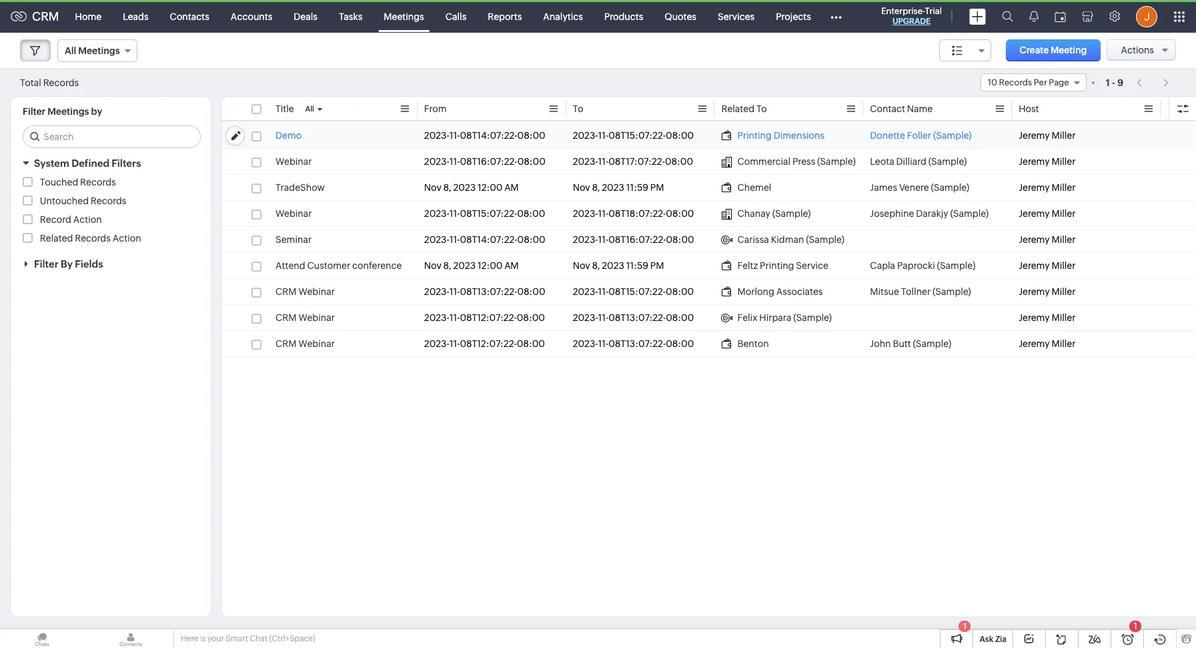 Task type: vqa. For each thing, say whether or not it's contained in the screenshot.


Task type: locate. For each thing, give the bounding box(es) containing it.
contacts
[[170, 11, 209, 22]]

services
[[718, 11, 755, 22]]

1 am from the top
[[505, 182, 519, 193]]

11:59 for chemel
[[627, 182, 649, 193]]

records down touched records
[[91, 196, 126, 206]]

donette
[[870, 130, 906, 141]]

4 miller from the top
[[1052, 208, 1076, 219]]

chanay
[[738, 208, 771, 219]]

2 to from the left
[[757, 103, 767, 114]]

signals element
[[1022, 0, 1047, 33]]

meetings left calls
[[384, 11, 424, 22]]

11:59 up 08t18:07:22-
[[627, 182, 649, 193]]

action up the related records action
[[73, 214, 102, 225]]

7 jeremy miller from the top
[[1019, 286, 1076, 297]]

crm for benton
[[276, 338, 297, 349]]

dilliard
[[897, 156, 927, 167]]

1
[[1106, 77, 1110, 88], [1134, 621, 1138, 631], [964, 622, 967, 630]]

reports link
[[477, 0, 533, 32]]

benton
[[738, 338, 769, 349]]

contact name
[[870, 103, 933, 114]]

1 08t12:07:22- from the top
[[460, 312, 517, 323]]

jeremy for john butt (sample)
[[1019, 338, 1050, 349]]

jeremy miller for leota dilliard (sample)
[[1019, 156, 1076, 167]]

commercial
[[738, 156, 791, 167]]

(sample) inside carissa kidman (sample) 'link'
[[806, 234, 845, 245]]

printing dimensions link
[[722, 129, 825, 142]]

donette foller (sample) link
[[870, 129, 972, 142]]

2 vertical spatial meetings
[[48, 106, 89, 117]]

jeremy for capla paprocki (sample)
[[1019, 260, 1050, 271]]

11:59 for feltz printing service
[[627, 260, 649, 271]]

0 horizontal spatial 08t16:07:22-
[[460, 156, 518, 167]]

0 vertical spatial 08t14:07:22-
[[460, 130, 518, 141]]

(sample) right foller
[[934, 130, 972, 141]]

filter inside filter by fields dropdown button
[[34, 258, 58, 270]]

webinar for felix hirpara (sample)
[[299, 312, 335, 323]]

capla paprocki (sample)
[[870, 260, 976, 271]]

records right the 10
[[999, 77, 1033, 87]]

1 vertical spatial 11:59
[[627, 260, 649, 271]]

1 vertical spatial printing
[[760, 260, 795, 271]]

1 12:00 from the top
[[478, 182, 503, 193]]

leota dilliard (sample)
[[870, 156, 967, 167]]

1 vertical spatial 08t13:07:22-
[[609, 312, 666, 323]]

1 2023-11-08t12:07:22-08:00 from the top
[[424, 312, 545, 323]]

here is your smart chat (ctrl+space)
[[181, 634, 316, 643]]

(sample) up carissa kidman (sample)
[[773, 208, 811, 219]]

printing up morlong associates
[[760, 260, 795, 271]]

1 vertical spatial 2023-11-08t12:07:22-08:00
[[424, 338, 545, 349]]

6 jeremy from the top
[[1019, 260, 1050, 271]]

jeremy miller for james venere (sample)
[[1019, 182, 1076, 193]]

row group
[[222, 123, 1197, 357]]

(sample) inside capla paprocki (sample) link
[[937, 260, 976, 271]]

miller for leota dilliard (sample)
[[1052, 156, 1076, 167]]

miller for mitsue tollner (sample)
[[1052, 286, 1076, 297]]

all up total records
[[65, 45, 76, 56]]

related for related records action
[[40, 233, 73, 244]]

(sample) right press at right top
[[818, 156, 856, 167]]

records up fields on the top of the page
[[75, 233, 111, 244]]

crm webinar for morlong
[[276, 286, 335, 297]]

(sample) inside donette foller (sample) link
[[934, 130, 972, 141]]

nov 8, 2023 12:00 am for attend customer conference
[[424, 260, 519, 271]]

nov 8, 2023 11:59 pm down 2023-11-08t18:07:22-08:00 at the top of the page
[[573, 260, 664, 271]]

2023-
[[424, 130, 450, 141], [573, 130, 598, 141], [424, 156, 450, 167], [573, 156, 598, 167], [424, 208, 450, 219], [573, 208, 598, 219], [424, 234, 450, 245], [573, 234, 598, 245], [424, 286, 450, 297], [573, 286, 598, 297], [424, 312, 450, 323], [573, 312, 598, 323], [424, 338, 450, 349], [573, 338, 598, 349]]

1 vertical spatial nov 8, 2023 11:59 pm
[[573, 260, 664, 271]]

1 to from the left
[[573, 103, 584, 114]]

crm webinar link for felix
[[276, 311, 335, 324]]

1 vertical spatial 08t15:07:22-
[[460, 208, 517, 219]]

2023-11-08t15:07:22-08:00 for 2023-11-08t14:07:22-08:00
[[573, 130, 694, 141]]

carissa kidman (sample) link
[[722, 233, 845, 246]]

3 jeremy miller from the top
[[1019, 182, 1076, 193]]

system defined filters
[[34, 158, 141, 169]]

2 08t14:07:22- from the top
[[460, 234, 518, 245]]

0 horizontal spatial 2023-11-08t16:07:22-08:00
[[424, 156, 546, 167]]

1 vertical spatial 08t12:07:22-
[[460, 338, 517, 349]]

am
[[505, 182, 519, 193], [505, 260, 519, 271]]

miller for donette foller (sample)
[[1052, 130, 1076, 141]]

2 vertical spatial crm webinar
[[276, 338, 335, 349]]

meetings left by
[[48, 106, 89, 117]]

0 vertical spatial crm webinar
[[276, 286, 335, 297]]

2 vertical spatial 08t13:07:22-
[[609, 338, 666, 349]]

jeremy miller for josephine darakjy (sample)
[[1019, 208, 1076, 219]]

(sample) for mitsue tollner (sample)
[[933, 286, 972, 297]]

0 vertical spatial webinar link
[[276, 155, 312, 168]]

filter down "total"
[[23, 106, 45, 117]]

records for 10
[[999, 77, 1033, 87]]

1 horizontal spatial 1
[[1106, 77, 1110, 88]]

josephine
[[870, 208, 915, 219]]

related for related to
[[722, 103, 755, 114]]

(sample) for donette foller (sample)
[[934, 130, 972, 141]]

0 vertical spatial pm
[[651, 182, 664, 193]]

meetings
[[384, 11, 424, 22], [78, 45, 120, 56], [48, 106, 89, 117]]

jeremy for josephine darakjy (sample)
[[1019, 208, 1050, 219]]

0 vertical spatial 08t16:07:22-
[[460, 156, 518, 167]]

webinar for morlong associates
[[299, 286, 335, 297]]

demo link
[[276, 129, 302, 142]]

2023
[[453, 182, 476, 193], [602, 182, 625, 193], [453, 260, 476, 271], [602, 260, 625, 271]]

crm webinar for felix
[[276, 312, 335, 323]]

1 horizontal spatial to
[[757, 103, 767, 114]]

home
[[75, 11, 102, 22]]

1 vertical spatial 2023-11-08t13:07:22-08:00
[[573, 312, 694, 323]]

projects
[[776, 11, 811, 22]]

0 vertical spatial 2023-11-08t14:07:22-08:00
[[424, 130, 546, 141]]

related up printing dimensions "link"
[[722, 103, 755, 114]]

1 pm from the top
[[651, 182, 664, 193]]

2 vertical spatial 08t15:07:22-
[[609, 286, 666, 297]]

2 crm webinar link from the top
[[276, 311, 335, 324]]

1 vertical spatial 08t14:07:22-
[[460, 234, 518, 245]]

2 11:59 from the top
[[627, 260, 649, 271]]

2 pm from the top
[[651, 260, 664, 271]]

trial
[[925, 6, 942, 16]]

2 webinar link from the top
[[276, 207, 312, 220]]

1 horizontal spatial related
[[722, 103, 755, 114]]

(sample) inside 'commercial press (sample)' link
[[818, 156, 856, 167]]

08t14:07:22-
[[460, 130, 518, 141], [460, 234, 518, 245]]

crm webinar link for morlong
[[276, 285, 335, 298]]

0 vertical spatial all
[[65, 45, 76, 56]]

records for untouched
[[91, 196, 126, 206]]

search image
[[1002, 11, 1014, 22]]

2 08t12:07:22- from the top
[[460, 338, 517, 349]]

1 11:59 from the top
[[627, 182, 649, 193]]

0 vertical spatial am
[[505, 182, 519, 193]]

0 vertical spatial printing
[[738, 130, 772, 141]]

0 vertical spatial nov 8, 2023 11:59 pm
[[573, 182, 664, 193]]

jeremy miller for mitsue tollner (sample)
[[1019, 286, 1076, 297]]

(sample) inside the josephine darakjy (sample) link
[[951, 208, 989, 219]]

8,
[[444, 182, 452, 193], [592, 182, 600, 193], [444, 260, 452, 271], [592, 260, 600, 271]]

filter for filter by fields
[[34, 258, 58, 270]]

pm up 08t18:07:22-
[[651, 182, 664, 193]]

(sample) inside felix hirpara (sample) "link"
[[794, 312, 832, 323]]

(sample) up service
[[806, 234, 845, 245]]

leads
[[123, 11, 149, 22]]

morlong
[[738, 286, 775, 297]]

1 vertical spatial crm webinar
[[276, 312, 335, 323]]

2 2023-11-08t12:07:22-08:00 from the top
[[424, 338, 545, 349]]

2 jeremy miller from the top
[[1019, 156, 1076, 167]]

2023-11-08t14:07:22-08:00 for 2023-11-08t16:07:22-08:00
[[424, 234, 546, 245]]

3 miller from the top
[[1052, 182, 1076, 193]]

12:00 for tradeshow
[[478, 182, 503, 193]]

0 vertical spatial 08t12:07:22-
[[460, 312, 517, 323]]

08t13:07:22- for benton
[[609, 338, 666, 349]]

pm for chemel
[[651, 182, 664, 193]]

morlong associates link
[[722, 285, 823, 298]]

meeting
[[1051, 45, 1088, 55]]

2 crm webinar from the top
[[276, 312, 335, 323]]

9 jeremy from the top
[[1019, 338, 1050, 349]]

1 nov 8, 2023 11:59 pm from the top
[[573, 182, 664, 193]]

meetings inside field
[[78, 45, 120, 56]]

action
[[73, 214, 102, 225], [113, 233, 141, 244]]

(sample) inside john butt (sample) link
[[913, 338, 952, 349]]

james venere (sample)
[[870, 182, 970, 193]]

0 vertical spatial related
[[722, 103, 755, 114]]

0 vertical spatial 11:59
[[627, 182, 649, 193]]

am for attend customer conference
[[505, 260, 519, 271]]

crm for felix hirpara (sample)
[[276, 312, 297, 323]]

1 crm webinar link from the top
[[276, 285, 335, 298]]

related records action
[[40, 233, 141, 244]]

nov 8, 2023 12:00 am for tradeshow
[[424, 182, 519, 193]]

records down defined
[[80, 177, 116, 188]]

2 miller from the top
[[1052, 156, 1076, 167]]

all right title
[[305, 105, 314, 113]]

system defined filters button
[[11, 151, 211, 175]]

1 vertical spatial webinar link
[[276, 207, 312, 220]]

meetings up loading icon
[[78, 45, 120, 56]]

0 vertical spatial filter
[[23, 106, 45, 117]]

all inside field
[[65, 45, 76, 56]]

2 vertical spatial 2023-11-08t15:07:22-08:00
[[573, 286, 694, 297]]

08t12:07:22-
[[460, 312, 517, 323], [460, 338, 517, 349]]

per
[[1034, 77, 1048, 87]]

2 am from the top
[[505, 260, 519, 271]]

4 jeremy from the top
[[1019, 208, 1050, 219]]

6 miller from the top
[[1052, 260, 1076, 271]]

from
[[424, 103, 447, 114]]

(sample) for capla paprocki (sample)
[[937, 260, 976, 271]]

2 nov 8, 2023 12:00 am from the top
[[424, 260, 519, 271]]

None field
[[939, 39, 991, 61]]

08t15:07:22-
[[609, 130, 666, 141], [460, 208, 517, 219], [609, 286, 666, 297]]

jeremy miller for capla paprocki (sample)
[[1019, 260, 1076, 271]]

2023-11-08t14:07:22-08:00
[[424, 130, 546, 141], [424, 234, 546, 245]]

commercial press (sample) link
[[722, 155, 856, 168]]

pm for feltz printing service
[[651, 260, 664, 271]]

seminar link
[[276, 233, 312, 246]]

related down record
[[40, 233, 73, 244]]

1 webinar link from the top
[[276, 155, 312, 168]]

2023-11-08t13:07:22-08:00 for benton
[[573, 338, 694, 349]]

2 jeremy from the top
[[1019, 156, 1050, 167]]

11:59
[[627, 182, 649, 193], [627, 260, 649, 271]]

2 2023-11-08t14:07:22-08:00 from the top
[[424, 234, 546, 245]]

(sample) right butt
[[913, 338, 952, 349]]

2 vertical spatial 2023-11-08t13:07:22-08:00
[[573, 338, 694, 349]]

chat
[[250, 634, 268, 643]]

(sample) inside leota dilliard (sample) "link"
[[929, 156, 967, 167]]

0 vertical spatial 2023-11-08t15:07:22-08:00
[[573, 130, 694, 141]]

4 jeremy miller from the top
[[1019, 208, 1076, 219]]

seminar
[[276, 234, 312, 245]]

records inside field
[[999, 77, 1033, 87]]

0 horizontal spatial related
[[40, 233, 73, 244]]

create menu element
[[962, 0, 994, 32]]

dimensions
[[774, 130, 825, 141]]

2023-11-08t12:07:22-08:00 for benton
[[424, 338, 545, 349]]

(sample) inside james venere (sample) link
[[931, 182, 970, 193]]

1 vertical spatial am
[[505, 260, 519, 271]]

0 vertical spatial 12:00
[[478, 182, 503, 193]]

(sample) inside mitsue tollner (sample) link
[[933, 286, 972, 297]]

1 crm webinar from the top
[[276, 286, 335, 297]]

jeremy for leota dilliard (sample)
[[1019, 156, 1050, 167]]

08t15:07:22- for 2023-11-08t13:07:22-08:00
[[609, 286, 666, 297]]

demo
[[276, 130, 302, 141]]

1 vertical spatial all
[[305, 105, 314, 113]]

untouched records
[[40, 196, 126, 206]]

7 jeremy from the top
[[1019, 286, 1050, 297]]

(sample) down associates
[[794, 312, 832, 323]]

2 vertical spatial crm webinar link
[[276, 337, 335, 350]]

records for related
[[75, 233, 111, 244]]

7 miller from the top
[[1052, 286, 1076, 297]]

1 jeremy miller from the top
[[1019, 130, 1076, 141]]

printing inside feltz printing service link
[[760, 260, 795, 271]]

tasks
[[339, 11, 363, 22]]

(sample) for commercial press (sample)
[[818, 156, 856, 167]]

contacts image
[[89, 629, 173, 648]]

1 vertical spatial meetings
[[78, 45, 120, 56]]

1 08t14:07:22- from the top
[[460, 130, 518, 141]]

Search text field
[[23, 126, 200, 147]]

0 vertical spatial 08t15:07:22-
[[609, 130, 666, 141]]

2023-11-08t12:07:22-08:00
[[424, 312, 545, 323], [424, 338, 545, 349]]

1 vertical spatial nov 8, 2023 12:00 am
[[424, 260, 519, 271]]

ask zia
[[980, 635, 1007, 644]]

printing dimensions
[[738, 130, 825, 141]]

9 jeremy miller from the top
[[1019, 338, 1076, 349]]

0 vertical spatial 2023-11-08t12:07:22-08:00
[[424, 312, 545, 323]]

3 jeremy from the top
[[1019, 182, 1050, 193]]

filter left by
[[34, 258, 58, 270]]

(sample) right "dilliard"
[[929, 156, 967, 167]]

6 jeremy miller from the top
[[1019, 260, 1076, 271]]

jeremy for donette foller (sample)
[[1019, 130, 1050, 141]]

printing up commercial in the right of the page
[[738, 130, 772, 141]]

nov 8, 2023 11:59 pm down 2023-11-08t17:07:22-08:00
[[573, 182, 664, 193]]

0 vertical spatial crm webinar link
[[276, 285, 335, 298]]

webinar link for 2023-11-08t16:07:22-08:00
[[276, 155, 312, 168]]

0 horizontal spatial to
[[573, 103, 584, 114]]

signals image
[[1030, 11, 1039, 22]]

records left loading icon
[[43, 77, 79, 88]]

1 vertical spatial filter
[[34, 258, 58, 270]]

system
[[34, 158, 69, 169]]

records
[[43, 77, 79, 88], [999, 77, 1033, 87], [80, 177, 116, 188], [91, 196, 126, 206], [75, 233, 111, 244]]

1 vertical spatial related
[[40, 233, 73, 244]]

webinar link
[[276, 155, 312, 168], [276, 207, 312, 220]]

webinar link up seminar
[[276, 207, 312, 220]]

action up filter by fields dropdown button
[[113, 233, 141, 244]]

1 horizontal spatial all
[[305, 105, 314, 113]]

jeremy miller for donette foller (sample)
[[1019, 130, 1076, 141]]

navigation
[[1131, 73, 1177, 92]]

1 jeremy from the top
[[1019, 130, 1050, 141]]

(sample) up darakjy
[[931, 182, 970, 193]]

10 Records Per Page field
[[981, 73, 1087, 91]]

1 nov 8, 2023 12:00 am from the top
[[424, 182, 519, 193]]

2 nov 8, 2023 11:59 pm from the top
[[573, 260, 664, 271]]

search element
[[994, 0, 1022, 33]]

1 2023-11-08t14:07:22-08:00 from the top
[[424, 130, 546, 141]]

0 horizontal spatial action
[[73, 214, 102, 225]]

1 vertical spatial pm
[[651, 260, 664, 271]]

(sample) right tollner
[[933, 286, 972, 297]]

2 12:00 from the top
[[478, 260, 503, 271]]

am for tradeshow
[[505, 182, 519, 193]]

size image
[[952, 45, 963, 57]]

fields
[[75, 258, 103, 270]]

9 miller from the top
[[1052, 338, 1076, 349]]

filter
[[23, 106, 45, 117], [34, 258, 58, 270]]

1 vertical spatial crm webinar link
[[276, 311, 335, 324]]

1 vertical spatial 2023-11-08t14:07:22-08:00
[[424, 234, 546, 245]]

capla paprocki (sample) link
[[870, 259, 976, 272]]

1 vertical spatial action
[[113, 233, 141, 244]]

1 vertical spatial 08t16:07:22-
[[609, 234, 666, 245]]

products
[[605, 11, 644, 22]]

pm down 08t18:07:22-
[[651, 260, 664, 271]]

tollner
[[901, 286, 931, 297]]

12:00
[[478, 182, 503, 193], [478, 260, 503, 271]]

0 vertical spatial 2023-11-08t16:07:22-08:00
[[424, 156, 546, 167]]

0 horizontal spatial all
[[65, 45, 76, 56]]

(sample) right "paprocki"
[[937, 260, 976, 271]]

(sample) right darakjy
[[951, 208, 989, 219]]

host
[[1019, 103, 1039, 114]]

1 miller from the top
[[1052, 130, 1076, 141]]

1 vertical spatial 12:00
[[478, 260, 503, 271]]

0 vertical spatial nov 8, 2023 12:00 am
[[424, 182, 519, 193]]

chanay (sample) link
[[722, 207, 811, 220]]

crm for morlong associates
[[276, 286, 297, 297]]

webinar link down demo
[[276, 155, 312, 168]]

related to
[[722, 103, 767, 114]]

1 vertical spatial 2023-11-08t16:07:22-08:00
[[573, 234, 695, 245]]

11:59 down 08t18:07:22-
[[627, 260, 649, 271]]

miller for josephine darakjy (sample)
[[1052, 208, 1076, 219]]

webinar
[[276, 156, 312, 167], [276, 208, 312, 219], [299, 286, 335, 297], [299, 312, 335, 323], [299, 338, 335, 349]]



Task type: describe. For each thing, give the bounding box(es) containing it.
records for total
[[43, 77, 79, 88]]

nov 8, 2023 11:59 pm for chemel
[[573, 182, 664, 193]]

your
[[208, 634, 224, 643]]

08t14:07:22- for 2023-11-08t16:07:22-08:00
[[460, 234, 518, 245]]

0 vertical spatial 2023-11-08t13:07:22-08:00
[[424, 286, 546, 297]]

filter meetings by
[[23, 106, 102, 117]]

(sample) for felix hirpara (sample)
[[794, 312, 832, 323]]

accounts link
[[220, 0, 283, 32]]

(sample) for john butt (sample)
[[913, 338, 952, 349]]

all for all meetings
[[65, 45, 76, 56]]

(sample) for josephine darakjy (sample)
[[951, 208, 989, 219]]

feltz
[[738, 260, 758, 271]]

feltz printing service
[[738, 260, 829, 271]]

total records
[[20, 77, 79, 88]]

create menu image
[[970, 8, 986, 24]]

josephine darakjy (sample)
[[870, 208, 989, 219]]

is
[[200, 634, 206, 643]]

calendar image
[[1055, 11, 1066, 22]]

1 vertical spatial 2023-11-08t15:07:22-08:00
[[424, 208, 546, 219]]

8 miller from the top
[[1052, 312, 1076, 323]]

donette foller (sample)
[[870, 130, 972, 141]]

reports
[[488, 11, 522, 22]]

attend customer conference
[[276, 260, 402, 271]]

crm link
[[11, 9, 59, 23]]

0 vertical spatial 08t13:07:22-
[[460, 286, 518, 297]]

All Meetings field
[[57, 39, 137, 62]]

loading image
[[81, 81, 87, 86]]

enterprise-
[[882, 6, 925, 16]]

jeremy for mitsue tollner (sample)
[[1019, 286, 1050, 297]]

08t18:07:22-
[[609, 208, 666, 219]]

profile element
[[1129, 0, 1166, 32]]

filter by fields
[[34, 258, 103, 270]]

0 vertical spatial action
[[73, 214, 102, 225]]

name
[[907, 103, 933, 114]]

products link
[[594, 0, 654, 32]]

2023-11-08t15:07:22-08:00 for 2023-11-08t13:07:22-08:00
[[573, 286, 694, 297]]

touched records
[[40, 177, 116, 188]]

by
[[61, 258, 73, 270]]

analytics link
[[533, 0, 594, 32]]

webinar link for 2023-11-08t15:07:22-08:00
[[276, 207, 312, 220]]

meetings for all meetings
[[78, 45, 120, 56]]

5 jeremy miller from the top
[[1019, 234, 1076, 245]]

10 records per page
[[988, 77, 1070, 87]]

attend
[[276, 260, 305, 271]]

press
[[793, 156, 816, 167]]

chemel
[[738, 182, 772, 193]]

printing inside printing dimensions "link"
[[738, 130, 772, 141]]

2023-11-08t13:07:22-08:00 for felix hirpara (sample)
[[573, 312, 694, 323]]

leota dilliard (sample) link
[[870, 155, 967, 168]]

untouched
[[40, 196, 89, 206]]

Other Modules field
[[822, 6, 851, 27]]

record
[[40, 214, 71, 225]]

all for all
[[305, 105, 314, 113]]

8 jeremy miller from the top
[[1019, 312, 1076, 323]]

home link
[[64, 0, 112, 32]]

felix hirpara (sample) link
[[722, 311, 832, 324]]

tasks link
[[328, 0, 373, 32]]

zia
[[996, 635, 1007, 644]]

1 horizontal spatial 2023-11-08t16:07:22-08:00
[[573, 234, 695, 245]]

miller for john butt (sample)
[[1052, 338, 1076, 349]]

services link
[[707, 0, 766, 32]]

mitsue
[[870, 286, 900, 297]]

john butt (sample) link
[[870, 337, 952, 350]]

attend customer conference link
[[276, 259, 402, 272]]

3 crm webinar link from the top
[[276, 337, 335, 350]]

jeremy for james venere (sample)
[[1019, 182, 1050, 193]]

08t17:07:22-
[[609, 156, 665, 167]]

tradeshow link
[[276, 181, 325, 194]]

5 miller from the top
[[1052, 234, 1076, 245]]

(sample) for james venere (sample)
[[931, 182, 970, 193]]

(sample) inside chanay (sample) link
[[773, 208, 811, 219]]

commercial press (sample)
[[738, 156, 856, 167]]

2023-11-08t17:07:22-08:00
[[573, 156, 693, 167]]

08t15:07:22- for 2023-11-08t14:07:22-08:00
[[609, 130, 666, 141]]

miller for james venere (sample)
[[1052, 182, 1076, 193]]

filter by fields button
[[11, 252, 211, 276]]

2023-11-08t12:07:22-08:00 for felix hirpara (sample)
[[424, 312, 545, 323]]

nov 8, 2023 11:59 pm for feltz printing service
[[573, 260, 664, 271]]

carissa kidman (sample)
[[738, 234, 845, 245]]

-
[[1112, 77, 1116, 88]]

benton link
[[722, 337, 769, 350]]

customer
[[307, 260, 350, 271]]

josephine darakjy (sample) link
[[870, 207, 989, 220]]

row group containing demo
[[222, 123, 1197, 357]]

9
[[1118, 77, 1124, 88]]

contacts link
[[159, 0, 220, 32]]

associates
[[777, 286, 823, 297]]

miller for capla paprocki (sample)
[[1052, 260, 1076, 271]]

chats image
[[0, 629, 84, 648]]

webinar for benton
[[299, 338, 335, 349]]

meetings for filter meetings by
[[48, 106, 89, 117]]

ask
[[980, 635, 994, 644]]

(sample) for carissa kidman (sample)
[[806, 234, 845, 245]]

john butt (sample)
[[870, 338, 952, 349]]

calls link
[[435, 0, 477, 32]]

here
[[181, 634, 199, 643]]

08t13:07:22- for felix hirpara (sample)
[[609, 312, 666, 323]]

quotes
[[665, 11, 697, 22]]

jeremy miller for john butt (sample)
[[1019, 338, 1076, 349]]

3 crm webinar from the top
[[276, 338, 335, 349]]

5 jeremy from the top
[[1019, 234, 1050, 245]]

(sample) for leota dilliard (sample)
[[929, 156, 967, 167]]

create meeting button
[[1007, 39, 1101, 61]]

upgrade
[[893, 17, 931, 26]]

10
[[988, 77, 998, 87]]

0 horizontal spatial 1
[[964, 622, 967, 630]]

foller
[[907, 130, 932, 141]]

2023-11-08t14:07:22-08:00 for 2023-11-08t15:07:22-08:00
[[424, 130, 546, 141]]

2 horizontal spatial 1
[[1134, 621, 1138, 631]]

smart
[[226, 634, 248, 643]]

1 - 9
[[1106, 77, 1124, 88]]

08t14:07:22- for 2023-11-08t15:07:22-08:00
[[460, 130, 518, 141]]

tradeshow
[[276, 182, 325, 193]]

hirpara
[[760, 312, 792, 323]]

1 horizontal spatial 08t16:07:22-
[[609, 234, 666, 245]]

filters
[[112, 158, 141, 169]]

james venere (sample) link
[[870, 181, 970, 194]]

1 horizontal spatial action
[[113, 233, 141, 244]]

records for touched
[[80, 177, 116, 188]]

(ctrl+space)
[[269, 634, 316, 643]]

12:00 for attend customer conference
[[478, 260, 503, 271]]

paprocki
[[898, 260, 936, 271]]

calls
[[446, 11, 467, 22]]

james
[[870, 182, 898, 193]]

08t12:07:22- for benton
[[460, 338, 517, 349]]

darakjy
[[916, 208, 949, 219]]

title
[[276, 103, 294, 114]]

leads link
[[112, 0, 159, 32]]

profile image
[[1137, 6, 1158, 27]]

service
[[796, 260, 829, 271]]

0 vertical spatial meetings
[[384, 11, 424, 22]]

kidman
[[771, 234, 805, 245]]

conference
[[352, 260, 402, 271]]

filter for filter meetings by
[[23, 106, 45, 117]]

08t12:07:22- for felix hirpara (sample)
[[460, 312, 517, 323]]

8 jeremy from the top
[[1019, 312, 1050, 323]]



